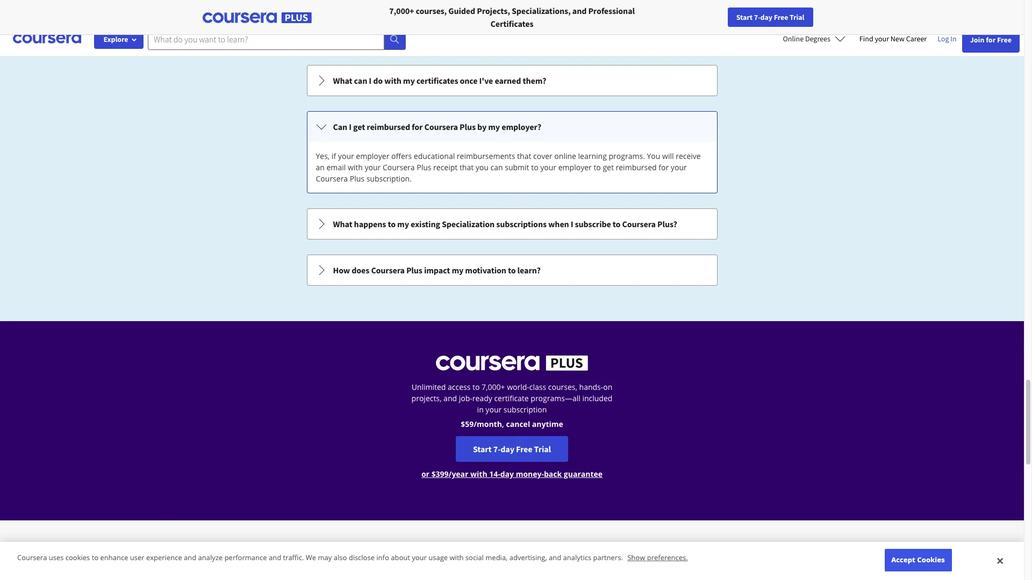Task type: describe. For each thing, give the bounding box(es) containing it.
about
[[391, 554, 410, 563]]

0 vertical spatial 7-
[[755, 12, 761, 22]]

accept
[[892, 556, 916, 566]]

log in link
[[933, 32, 963, 45]]

advertising,
[[510, 554, 547, 563]]

programs
[[376, 556, 420, 570]]

what can i do with my certificates once i've earned them? button
[[307, 66, 717, 96]]

join for free link
[[963, 27, 1020, 53]]

your right find
[[875, 34, 890, 44]]

$59
[[461, 420, 474, 430]]

show preferences. link
[[628, 554, 688, 563]]

professional
[[589, 5, 635, 16]]

cookies
[[66, 554, 90, 563]]

receipt
[[434, 162, 458, 173]]

to right happens
[[388, 219, 396, 230]]

your down receive
[[671, 162, 687, 173]]

educational
[[414, 151, 455, 161]]

certificates
[[491, 18, 534, 29]]

and left the 'analyze'
[[184, 554, 196, 563]]

join for free
[[971, 35, 1012, 45]]

certificates
[[417, 75, 458, 86]]

online degrees
[[783, 34, 831, 44]]

i've
[[480, 75, 493, 86]]

for inside join for free link
[[987, 35, 996, 45]]

to right "cookies"
[[92, 554, 98, 563]]

footer containing popular ai content
[[0, 513, 1025, 581]]

plus down educational
[[417, 162, 432, 173]]

start for start 7-day free trial button to the right
[[737, 12, 753, 22]]

preferences.
[[647, 554, 688, 563]]

find
[[860, 34, 874, 44]]

list item inside list
[[307, 0, 718, 4]]

explore button
[[94, 30, 144, 49]]

accept cookies button
[[885, 550, 952, 572]]

reimbursed inside yes, if your employer offers educational reimbursements that cover online learning programs. you will receive an email with your coursera plus receipt that you can submit to your employer to get reimbursed for your coursera plus subscription.
[[616, 162, 657, 173]]

your up subscription.
[[365, 162, 381, 173]]

cookies
[[918, 556, 945, 566]]

may
[[318, 554, 332, 563]]

career
[[907, 34, 927, 44]]

2 horizontal spatial free
[[998, 35, 1012, 45]]

find your new career
[[860, 34, 927, 44]]

your right if
[[338, 151, 354, 161]]

guarantee
[[564, 470, 603, 480]]

reimbursements
[[457, 151, 516, 161]]

plus left subscription.
[[350, 174, 365, 184]]

guided
[[449, 5, 476, 16]]

1 horizontal spatial start 7-day free trial button
[[728, 8, 814, 27]]

popular skills
[[523, 556, 586, 570]]

my right the by
[[489, 122, 500, 132]]

7,000+ courses, guided projects, specializations, and professional certificates
[[389, 5, 635, 29]]

can inside what can i do with my certificates once i've earned them? dropdown button
[[354, 75, 367, 86]]

email
[[327, 162, 346, 173]]

uses
[[49, 554, 64, 563]]

back
[[544, 470, 562, 480]]

an
[[316, 162, 325, 173]]

in
[[477, 405, 484, 415]]

your inside unlimited access to 7,000+ world-class courses, hands-on projects, and job-ready certificate programs—all included in your subscription
[[486, 405, 502, 415]]

traffic.
[[283, 554, 304, 563]]

also
[[334, 554, 347, 563]]

to down the learning
[[594, 162, 601, 173]]

0 vertical spatial employer
[[356, 151, 390, 161]]

skills
[[561, 556, 586, 570]]

world-
[[507, 382, 530, 393]]

and inside 7,000+ courses, guided projects, specializations, and professional certificates
[[573, 5, 587, 16]]

1 vertical spatial 7-
[[494, 444, 501, 455]]

join
[[971, 35, 985, 45]]

subscribe
[[575, 219, 611, 230]]

how does coursera plus impact my motivation to learn? button
[[307, 255, 717, 286]]

plus?
[[658, 219, 678, 230]]

get inside dropdown button
[[353, 122, 365, 132]]

what can i do with my certificates once i've earned them?
[[333, 75, 547, 86]]

receive
[[676, 151, 701, 161]]

universities
[[171, 5, 215, 16]]

certificate
[[495, 394, 529, 404]]

subscription.
[[367, 174, 412, 184]]

for inside can i get reimbursed for coursera plus by my employer? dropdown button
[[412, 122, 423, 132]]

plus inside how does coursera plus impact my motivation to learn? dropdown button
[[407, 265, 423, 276]]

anytime
[[532, 420, 564, 430]]

specializations,
[[512, 5, 571, 16]]

to down cover
[[532, 162, 539, 173]]

enhance
[[100, 554, 128, 563]]

0 horizontal spatial free
[[516, 444, 533, 455]]

will
[[663, 151, 674, 161]]

if
[[332, 151, 336, 161]]

/month,
[[474, 420, 505, 430]]

what happens to my existing specialization subscriptions when i subscribe to coursera plus? button
[[307, 209, 717, 239]]

my inside dropdown button
[[452, 265, 464, 276]]

14-
[[490, 470, 501, 480]]

what happens to my existing specialization subscriptions when i subscribe to coursera plus?
[[333, 219, 678, 230]]

banner navigation
[[9, 0, 303, 30]]

user
[[130, 554, 144, 563]]

experience
[[146, 554, 182, 563]]

can i get reimbursed for coursera plus by my employer?
[[333, 122, 542, 132]]

class
[[530, 382, 547, 393]]

coursera uses cookies to enhance user experience and analyze performance and traffic. we may also disclose info about your usage with social media, advertising, and analytics partners. show preferences.
[[17, 554, 688, 563]]

and inside unlimited access to 7,000+ world-class courses, hands-on projects, and job-ready certificate programs—all included in your subscription
[[444, 394, 457, 404]]

your right about
[[412, 554, 427, 563]]

1 vertical spatial i
[[349, 122, 352, 132]]

yes, if your employer offers educational reimbursements that cover online learning programs. you will receive an email with your coursera plus receipt that you can submit to your employer to get reimbursed for your coursera plus subscription.
[[316, 151, 701, 184]]

new
[[891, 34, 905, 44]]

2 vertical spatial day
[[501, 470, 514, 480]]

log in
[[938, 34, 957, 44]]

cancel
[[506, 420, 530, 430]]

0 horizontal spatial start 7-day free trial button
[[456, 437, 569, 463]]

you
[[647, 151, 661, 161]]

find your new career link
[[855, 32, 933, 46]]

projects,
[[412, 394, 442, 404]]

and left traffic.
[[269, 554, 281, 563]]

log
[[938, 34, 950, 44]]

projects,
[[477, 5, 510, 16]]



Task type: vqa. For each thing, say whether or not it's contained in the screenshot.
Start associated with the Start 7-day Free Trial 'button' to the top
yes



Task type: locate. For each thing, give the bounding box(es) containing it.
with right do
[[385, 75, 402, 86]]

None search field
[[148, 28, 406, 50]]

1 vertical spatial 7,000+
[[482, 382, 505, 393]]

0 vertical spatial that
[[518, 151, 532, 161]]

money-
[[516, 470, 544, 480]]

2 what from the top
[[333, 219, 353, 230]]

2 vertical spatial free
[[516, 444, 533, 455]]

popular for popular programs
[[338, 556, 374, 570]]

coursera down offers
[[383, 162, 415, 173]]

1 horizontal spatial that
[[518, 151, 532, 161]]

0 vertical spatial start 7-day free trial
[[737, 12, 805, 22]]

what
[[333, 75, 353, 86], [333, 219, 353, 230]]

content
[[202, 556, 239, 570]]

0 horizontal spatial get
[[353, 122, 365, 132]]

with inside yes, if your employer offers educational reimbursements that cover online learning programs. you will receive an email with your coursera plus receipt that you can submit to your employer to get reimbursed for your coursera plus subscription.
[[348, 162, 363, 173]]

1 horizontal spatial coursera plus image
[[436, 356, 588, 371]]

0 vertical spatial i
[[369, 75, 372, 86]]

3 popular from the left
[[523, 556, 559, 570]]

that up submit
[[518, 151, 532, 161]]

coursera up educational
[[425, 122, 458, 132]]

degrees
[[806, 34, 831, 44]]

for
[[987, 35, 996, 45], [412, 122, 423, 132], [659, 162, 669, 173]]

free up money-
[[516, 444, 533, 455]]

with inside dropdown button
[[385, 75, 402, 86]]

what for what can i do with my certificates once i've earned them?
[[333, 75, 353, 86]]

/year
[[449, 470, 469, 480]]

0 horizontal spatial trial
[[534, 444, 551, 455]]

start for the left start 7-day free trial button
[[473, 444, 492, 455]]

0 vertical spatial free
[[774, 12, 789, 22]]

for up offers
[[412, 122, 423, 132]]

to
[[532, 162, 539, 173], [594, 162, 601, 173], [388, 219, 396, 230], [613, 219, 621, 230], [508, 265, 516, 276], [473, 382, 480, 393], [92, 554, 98, 563]]

2 horizontal spatial popular
[[523, 556, 559, 570]]

can
[[354, 75, 367, 86], [491, 162, 503, 173]]

0 horizontal spatial 7,000+
[[389, 5, 414, 16]]

1 horizontal spatial 7,000+
[[482, 382, 505, 393]]

submit
[[505, 162, 530, 173]]

2 vertical spatial i
[[571, 219, 574, 230]]

i right "when"
[[571, 219, 574, 230]]

existing
[[411, 219, 440, 230]]

1 horizontal spatial for
[[659, 162, 669, 173]]

for governments
[[232, 5, 294, 16]]

start 7-day free trial button
[[728, 8, 814, 27], [456, 437, 569, 463]]

in
[[951, 34, 957, 44]]

free right join
[[998, 35, 1012, 45]]

programs.
[[609, 151, 645, 161]]

reimbursed down programs.
[[616, 162, 657, 173]]

them?
[[523, 75, 547, 86]]

with left social
[[450, 554, 464, 563]]

for right join
[[987, 35, 996, 45]]

1 horizontal spatial get
[[603, 162, 614, 173]]

my right impact at the left top
[[452, 265, 464, 276]]

start
[[737, 12, 753, 22], [473, 444, 492, 455]]

What do you want to learn? text field
[[148, 28, 385, 50]]

to up the "ready"
[[473, 382, 480, 393]]

learn?
[[518, 265, 541, 276]]

1 vertical spatial can
[[491, 162, 503, 173]]

0 vertical spatial for
[[987, 35, 996, 45]]

1 horizontal spatial trial
[[790, 12, 805, 22]]

1 vertical spatial start
[[473, 444, 492, 455]]

learning
[[579, 151, 607, 161]]

0 horizontal spatial for
[[412, 122, 423, 132]]

1 horizontal spatial can
[[491, 162, 503, 173]]

coursera plus image for 7,000+
[[203, 12, 312, 23]]

1 vertical spatial what
[[333, 219, 353, 230]]

free up "online"
[[774, 12, 789, 22]]

show
[[628, 554, 646, 563]]

$59 /month, cancel anytime
[[461, 420, 564, 430]]

popular left info
[[338, 556, 374, 570]]

reimbursed up offers
[[367, 122, 410, 132]]

list item
[[307, 0, 718, 4]]

start 7-day free trial down $59 /month, cancel anytime
[[473, 444, 551, 455]]

1 horizontal spatial i
[[369, 75, 372, 86]]

get right can
[[353, 122, 365, 132]]

i right can
[[349, 122, 352, 132]]

unlimited access to 7,000+ world-class courses, hands-on projects, and job-ready certificate programs—all included in your subscription
[[412, 382, 613, 415]]

coursera right does
[[371, 265, 405, 276]]

coursera inside dropdown button
[[425, 122, 458, 132]]

2 vertical spatial for
[[659, 162, 669, 173]]

courses, inside 7,000+ courses, guided projects, specializations, and professional certificates
[[416, 5, 447, 16]]

start 7-day free trial button down $59 /month, cancel anytime
[[456, 437, 569, 463]]

can right the you
[[491, 162, 503, 173]]

coursera left plus?
[[623, 219, 656, 230]]

how does coursera plus impact my motivation to learn?
[[333, 265, 541, 276]]

and down access
[[444, 394, 457, 404]]

1 popular from the left
[[153, 556, 189, 570]]

plus inside can i get reimbursed for coursera plus by my employer? dropdown button
[[460, 122, 476, 132]]

popular
[[153, 556, 189, 570], [338, 556, 374, 570], [523, 556, 559, 570]]

coursera left uses
[[17, 554, 47, 563]]

employer up subscription.
[[356, 151, 390, 161]]

footer
[[0, 513, 1025, 581]]

coursera inside dropdown button
[[623, 219, 656, 230]]

ready
[[473, 394, 493, 404]]

media,
[[486, 554, 508, 563]]

analytics
[[563, 554, 592, 563]]

1 vertical spatial reimbursed
[[616, 162, 657, 173]]

coursera plus image
[[203, 12, 312, 23], [436, 356, 588, 371]]

subscriptions
[[497, 219, 547, 230]]

can inside yes, if your employer offers educational reimbursements that cover online learning programs. you will receive an email with your coursera plus receipt that you can submit to your employer to get reimbursed for your coursera plus subscription.
[[491, 162, 503, 173]]

1 vertical spatial employer
[[559, 162, 592, 173]]

with
[[385, 75, 402, 86], [348, 162, 363, 173], [471, 470, 488, 480], [450, 554, 464, 563]]

info
[[377, 554, 389, 563]]

trial down anytime
[[534, 444, 551, 455]]

1 horizontal spatial free
[[774, 12, 789, 22]]

list containing what can i do with my certificates once i've earned them?
[[306, 0, 719, 287]]

unlimited
[[412, 382, 446, 393]]

employer down online at right
[[559, 162, 592, 173]]

for inside yes, if your employer offers educational reimbursements that cover online learning programs. you will receive an email with your coursera plus receipt that you can submit to your employer to get reimbursed for your coursera plus subscription.
[[659, 162, 669, 173]]

what left happens
[[333, 219, 353, 230]]

7,000+ inside unlimited access to 7,000+ world-class courses, hands-on projects, and job-ready certificate programs—all included in your subscription
[[482, 382, 505, 393]]

0 vertical spatial reimbursed
[[367, 122, 410, 132]]

popular programs
[[338, 556, 420, 570]]

online degrees button
[[775, 27, 855, 51]]

my inside dropdown button
[[398, 219, 409, 230]]

1 horizontal spatial start
[[737, 12, 753, 22]]

popular for popular skills
[[523, 556, 559, 570]]

1 horizontal spatial popular
[[338, 556, 374, 570]]

0 horizontal spatial 7-
[[494, 444, 501, 455]]

1 vertical spatial start 7-day free trial
[[473, 444, 551, 455]]

social
[[466, 554, 484, 563]]

$399
[[432, 470, 449, 480]]

0 horizontal spatial start 7-day free trial
[[473, 444, 551, 455]]

popular left 'ai'
[[153, 556, 189, 570]]

that left the you
[[460, 162, 474, 173]]

partners.
[[594, 554, 623, 563]]

0 horizontal spatial can
[[354, 75, 367, 86]]

0 horizontal spatial reimbursed
[[367, 122, 410, 132]]

with right email
[[348, 162, 363, 173]]

how
[[333, 265, 350, 276]]

what inside dropdown button
[[333, 219, 353, 230]]

once
[[460, 75, 478, 86]]

performance
[[225, 554, 267, 563]]

when
[[549, 219, 569, 230]]

0 vertical spatial can
[[354, 75, 367, 86]]

my left certificates
[[403, 75, 415, 86]]

get inside yes, if your employer offers educational reimbursements that cover online learning programs. you will receive an email with your coursera plus receipt that you can submit to your employer to get reimbursed for your coursera plus subscription.
[[603, 162, 614, 173]]

your down cover
[[541, 162, 557, 173]]

programs—all
[[531, 394, 581, 404]]

disclose
[[349, 554, 375, 563]]

or $399 /year with 14-day money-back guarantee
[[422, 470, 603, 480]]

2 popular from the left
[[338, 556, 374, 570]]

and left "professional"
[[573, 5, 587, 16]]

popular for popular ai content
[[153, 556, 189, 570]]

courses,
[[416, 5, 447, 16], [549, 382, 578, 393]]

0 horizontal spatial coursera plus image
[[203, 12, 312, 23]]

specialization
[[442, 219, 495, 230]]

usage
[[429, 554, 448, 563]]

coursera plus image up what do you want to learn? text field
[[203, 12, 312, 23]]

2 horizontal spatial i
[[571, 219, 574, 230]]

0 vertical spatial 7,000+
[[389, 5, 414, 16]]

access
[[448, 382, 471, 393]]

1 horizontal spatial employer
[[559, 162, 592, 173]]

0 horizontal spatial start
[[473, 444, 492, 455]]

i left do
[[369, 75, 372, 86]]

0 vertical spatial start 7-day free trial button
[[728, 8, 814, 27]]

coursera plus image up world-
[[436, 356, 588, 371]]

1 horizontal spatial 7-
[[755, 12, 761, 22]]

plus left impact at the left top
[[407, 265, 423, 276]]

earned
[[495, 75, 521, 86]]

explore
[[104, 34, 128, 44]]

my left existing
[[398, 219, 409, 230]]

to right subscribe
[[613, 219, 621, 230]]

0 horizontal spatial i
[[349, 122, 352, 132]]

we
[[306, 554, 316, 563]]

1 vertical spatial get
[[603, 162, 614, 173]]

0 horizontal spatial courses,
[[416, 5, 447, 16]]

0 vertical spatial courses,
[[416, 5, 447, 16]]

trial up "online"
[[790, 12, 805, 22]]

does
[[352, 265, 370, 276]]

0 horizontal spatial popular
[[153, 556, 189, 570]]

1 vertical spatial start 7-day free trial button
[[456, 437, 569, 463]]

1 horizontal spatial courses,
[[549, 382, 578, 393]]

get
[[353, 122, 365, 132], [603, 162, 614, 173]]

list
[[306, 0, 719, 287]]

0 vertical spatial trial
[[790, 12, 805, 22]]

what inside dropdown button
[[333, 75, 353, 86]]

to inside dropdown button
[[508, 265, 516, 276]]

0 vertical spatial day
[[761, 12, 773, 22]]

0 vertical spatial start
[[737, 12, 753, 22]]

your right in
[[486, 405, 502, 415]]

to left learn?
[[508, 265, 516, 276]]

can left do
[[354, 75, 367, 86]]

start 7-day free trial button up "online"
[[728, 8, 814, 27]]

what for what happens to my existing specialization subscriptions when i subscribe to coursera plus?
[[333, 219, 353, 230]]

plus left the by
[[460, 122, 476, 132]]

governments
[[246, 5, 294, 16]]

popular ai content
[[153, 556, 239, 570]]

i inside dropdown button
[[571, 219, 574, 230]]

reimbursed inside dropdown button
[[367, 122, 410, 132]]

can i get reimbursed for coursera plus by my employer? button
[[307, 112, 717, 142]]

0 vertical spatial what
[[333, 75, 353, 86]]

1 vertical spatial day
[[501, 444, 515, 455]]

1 horizontal spatial reimbursed
[[616, 162, 657, 173]]

1 vertical spatial coursera plus image
[[436, 356, 588, 371]]

get down the learning
[[603, 162, 614, 173]]

0 horizontal spatial employer
[[356, 151, 390, 161]]

2 horizontal spatial for
[[987, 35, 996, 45]]

1 vertical spatial free
[[998, 35, 1012, 45]]

courses, up programs—all
[[549, 382, 578, 393]]

0 vertical spatial get
[[353, 122, 365, 132]]

0 vertical spatial coursera plus image
[[203, 12, 312, 23]]

i
[[369, 75, 372, 86], [349, 122, 352, 132], [571, 219, 574, 230]]

motivation
[[465, 265, 507, 276]]

job-
[[459, 394, 473, 404]]

impact
[[424, 265, 450, 276]]

1 vertical spatial courses,
[[549, 382, 578, 393]]

1 vertical spatial for
[[412, 122, 423, 132]]

0 horizontal spatial that
[[460, 162, 474, 173]]

for down will
[[659, 162, 669, 173]]

by
[[478, 122, 487, 132]]

happens
[[354, 219, 386, 230]]

courses, inside unlimited access to 7,000+ world-class courses, hands-on projects, and job-ready certificate programs—all included in your subscription
[[549, 382, 578, 393]]

and left analytics
[[549, 554, 562, 563]]

and
[[573, 5, 587, 16], [444, 394, 457, 404], [184, 554, 196, 563], [269, 554, 281, 563], [549, 554, 562, 563]]

7,000+
[[389, 5, 414, 16], [482, 382, 505, 393]]

with left 14-
[[471, 470, 488, 480]]

1 horizontal spatial start 7-day free trial
[[737, 12, 805, 22]]

what left do
[[333, 75, 353, 86]]

accept cookies
[[892, 556, 945, 566]]

coursera plus image for unlimited
[[436, 356, 588, 371]]

1 vertical spatial trial
[[534, 444, 551, 455]]

subscription
[[504, 405, 547, 415]]

courses, left guided
[[416, 5, 447, 16]]

cover
[[534, 151, 553, 161]]

employer
[[356, 151, 390, 161], [559, 162, 592, 173]]

free
[[774, 12, 789, 22], [998, 35, 1012, 45], [516, 444, 533, 455]]

coursera image
[[13, 30, 81, 47]]

1 what from the top
[[333, 75, 353, 86]]

to inside unlimited access to 7,000+ world-class courses, hands-on projects, and job-ready certificate programs—all included in your subscription
[[473, 382, 480, 393]]

start 7-day free trial up "online"
[[737, 12, 805, 22]]

on
[[604, 382, 613, 393]]

for
[[232, 5, 244, 16]]

popular left skills
[[523, 556, 559, 570]]

1 vertical spatial that
[[460, 162, 474, 173]]

coursera down email
[[316, 174, 348, 184]]

7,000+ inside 7,000+ courses, guided projects, specializations, and professional certificates
[[389, 5, 414, 16]]

coursera inside dropdown button
[[371, 265, 405, 276]]



